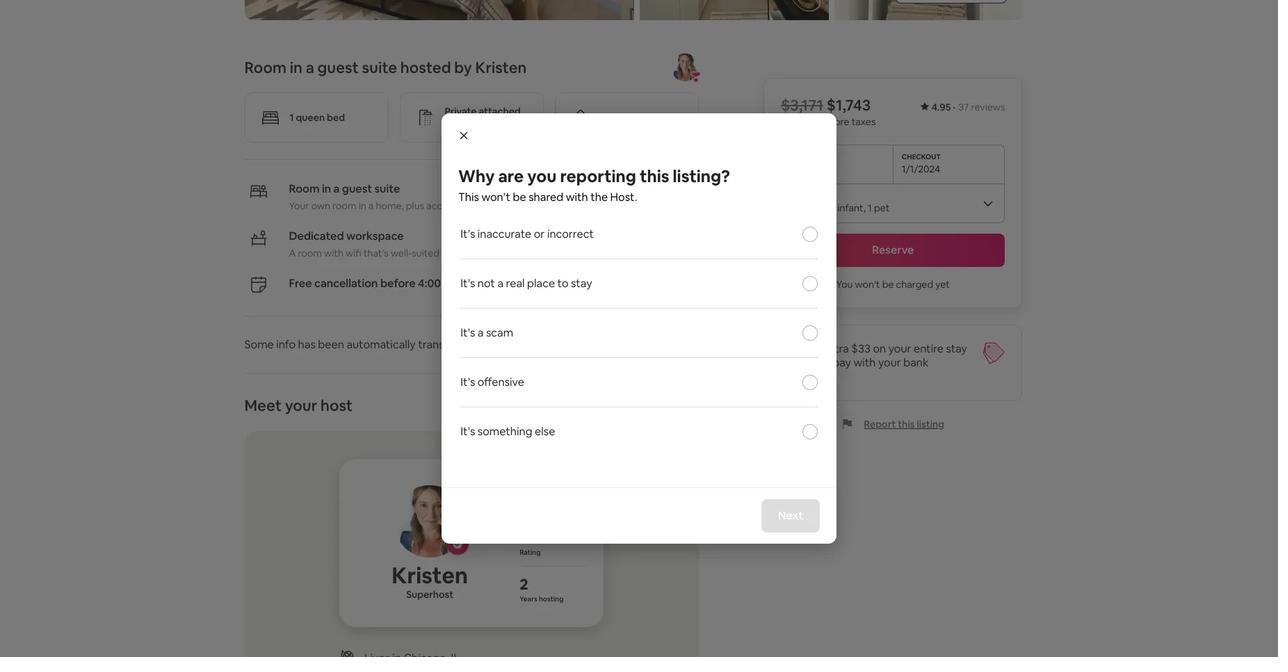 Task type: vqa. For each thing, say whether or not it's contained in the screenshot.
queen on the top of page
yes



Task type: describe. For each thing, give the bounding box(es) containing it.
yet
[[936, 278, 950, 291]]

monthly
[[781, 115, 818, 128]]

reviews
[[972, 101, 1006, 113]]

4.95 for 4.95 · 37 reviews
[[932, 101, 951, 113]]

host lives here
[[600, 111, 667, 124]]

you
[[837, 278, 853, 291]]

listing?
[[673, 166, 731, 187]]

home,
[[376, 200, 404, 212]]

offensive
[[478, 375, 524, 390]]

it's offensive
[[461, 375, 524, 390]]

lives
[[624, 111, 644, 124]]

some info has been automatically translated. show original language
[[245, 337, 596, 352]]

It's inaccurate or incorrect radio
[[803, 227, 818, 242]]

why are you reporting this listing? dialog
[[442, 113, 837, 544]]

It's offensive radio
[[803, 375, 818, 390]]

guest for your
[[342, 182, 372, 196]]

translated.
[[418, 337, 473, 352]]

you inside save an extra $33 on your entire stay when you pay with your bank account.
[[812, 355, 830, 370]]

incorrect
[[547, 227, 594, 242]]

automatically
[[347, 337, 416, 352]]

room inside room in a guest suite your own room in a home, plus access to shared spaces.
[[333, 200, 357, 212]]

rating
[[520, 548, 541, 557]]

It's something else radio
[[803, 424, 818, 440]]

account.
[[781, 369, 826, 384]]

it's inaccurate or incorrect
[[461, 227, 594, 242]]

charged
[[896, 278, 934, 291]]

4:00
[[418, 276, 441, 291]]

It's not a real place to stay radio
[[803, 276, 818, 292]]

workspace
[[346, 229, 404, 243]]

2 years hosting
[[520, 575, 564, 604]]

a left scam
[[478, 326, 484, 340]]

save
[[781, 342, 805, 356]]

spaces.
[[504, 200, 537, 212]]

here
[[646, 111, 667, 124]]

it's something else
[[461, 424, 555, 439]]

taxes
[[852, 115, 876, 128]]

1 horizontal spatial 2
[[535, 276, 541, 291]]

original
[[506, 337, 545, 352]]

0 vertical spatial 37
[[959, 101, 969, 113]]

$33
[[852, 342, 871, 356]]

hosted
[[401, 58, 451, 77]]

0 horizontal spatial kristen
[[392, 561, 468, 590]]

suite for your
[[375, 182, 400, 196]]

a
[[289, 247, 296, 259]]

$3,171 $1,743 monthly before taxes
[[781, 95, 876, 128]]

on inside save an extra $33 on your entire stay when you pay with your bank account.
[[873, 342, 886, 356]]

host
[[600, 111, 622, 124]]

report
[[864, 418, 896, 431]]

wifi
[[346, 247, 361, 259]]

access
[[426, 200, 457, 212]]

0 vertical spatial on
[[462, 276, 475, 291]]

stay inside save an extra $33 on your entire stay when you pay with your bank account.
[[946, 342, 968, 356]]

room for room in a guest suite hosted by kristen
[[245, 58, 287, 77]]

not
[[478, 276, 495, 291]]

place
[[527, 276, 555, 291]]

it's for it's not a real place to stay
[[461, 276, 475, 291]]

a left home,
[[369, 200, 374, 212]]

guest for hosted
[[318, 58, 359, 77]]

that's
[[364, 247, 389, 259]]

hosting
[[539, 595, 564, 604]]

host.
[[611, 190, 638, 205]]

room in a guest suite your own room in a home, plus access to shared spaces.
[[289, 182, 537, 212]]

when
[[781, 355, 809, 370]]

in for room in a guest suite hosted by kristen
[[290, 58, 303, 77]]

with inside dedicated workspace a room with wifi that's well-suited for working.
[[324, 247, 344, 259]]

bank
[[904, 355, 929, 370]]

it's a scam
[[461, 326, 514, 340]]

or
[[534, 227, 545, 242]]

save an extra $33 on your entire stay when you pay with your bank account.
[[781, 342, 968, 384]]

a for it's not a real place to stay
[[498, 276, 504, 291]]

it's for it's something else
[[461, 424, 475, 439]]

next button
[[762, 499, 820, 533]]

been
[[318, 337, 344, 352]]

4.95 rating
[[520, 528, 551, 557]]

dedicated workspace a room with wifi that's well-suited for working.
[[289, 229, 495, 259]]

room inside dedicated workspace a room with wifi that's well-suited for working.
[[298, 247, 322, 259]]

·
[[954, 101, 956, 113]]

before inside $3,171 $1,743 monthly before taxes
[[820, 115, 850, 128]]

stay inside why are you reporting this listing? dialog
[[571, 276, 592, 291]]

$3,171
[[781, 95, 824, 115]]

won't
[[855, 278, 880, 291]]

meet
[[245, 396, 282, 415]]

2 horizontal spatial in
[[359, 200, 366, 212]]

own
[[311, 200, 330, 212]]

1 horizontal spatial be
[[883, 278, 894, 291]]

it's not a real place to stay
[[461, 276, 592, 291]]

suite entry views image
[[640, 0, 829, 20]]

bathroom
[[445, 118, 491, 130]]

real
[[506, 276, 525, 291]]

$1,743
[[827, 95, 871, 115]]

1 horizontal spatial kristen
[[476, 58, 527, 77]]

language
[[548, 337, 596, 352]]

report this listing
[[864, 418, 945, 431]]

professional shampoo and conditioner and body gel are complimentary! image
[[834, 0, 1024, 20]]

verified host image
[[452, 538, 463, 549]]

dedicated
[[289, 229, 344, 243]]

you inside why are you reporting this listing? this won't be shared with the host.
[[527, 166, 557, 187]]

kristen is a superhost. image
[[691, 72, 702, 83]]

2 inside 2 years hosting
[[520, 575, 529, 594]]

an
[[808, 342, 820, 356]]

with inside save an extra $33 on your entire stay when you pay with your bank account.
[[854, 355, 876, 370]]

years
[[520, 595, 538, 604]]

november
[[478, 276, 533, 291]]

won't
[[482, 190, 511, 205]]



Task type: locate. For each thing, give the bounding box(es) containing it.
it's left the something
[[461, 424, 475, 439]]

before
[[820, 115, 850, 128], [380, 276, 416, 291]]

2 vertical spatial with
[[854, 355, 876, 370]]

1 vertical spatial guest
[[342, 182, 372, 196]]

attached
[[479, 105, 521, 118]]

1 vertical spatial in
[[322, 182, 331, 196]]

1 horizontal spatial room
[[289, 182, 320, 196]]

superhost
[[406, 589, 454, 601]]

be down 'are'
[[513, 190, 526, 205]]

0 vertical spatial to
[[459, 200, 469, 212]]

plus
[[406, 200, 424, 212]]

to inside why are you reporting this listing? dialog
[[558, 276, 569, 291]]

with inside why are you reporting this listing? this won't be shared with the host.
[[566, 190, 588, 205]]

to
[[459, 200, 469, 212], [558, 276, 569, 291]]

0 vertical spatial stay
[[571, 276, 592, 291]]

4.95 · 37 reviews
[[932, 101, 1006, 113]]

37 up 4.95 rating
[[520, 481, 537, 501]]

before down $1,743
[[820, 115, 850, 128]]

1 horizontal spatial 4.95
[[932, 101, 951, 113]]

0 horizontal spatial 37
[[520, 481, 537, 501]]

0 vertical spatial you
[[527, 166, 557, 187]]

room
[[333, 200, 357, 212], [298, 247, 322, 259]]

1/1/2024 button
[[781, 145, 1006, 184]]

1 vertical spatial this
[[898, 418, 915, 431]]

pm
[[443, 276, 459, 291]]

1 vertical spatial room
[[298, 247, 322, 259]]

0 horizontal spatial with
[[324, 247, 344, 259]]

on right pm
[[462, 276, 475, 291]]

it's for it's inaccurate or incorrect
[[461, 227, 475, 242]]

1 horizontal spatial shared
[[529, 190, 564, 205]]

bed
[[327, 111, 345, 124]]

working.
[[457, 247, 495, 259]]

1 vertical spatial 37
[[520, 481, 537, 501]]

are
[[498, 166, 524, 187]]

a up dedicated
[[334, 182, 340, 196]]

a for room in a guest suite hosted by kristen
[[306, 58, 314, 77]]

4.95 left ·
[[932, 101, 951, 113]]

0 vertical spatial this
[[640, 166, 670, 187]]

else
[[535, 424, 555, 439]]

free
[[289, 276, 312, 291]]

it's
[[461, 227, 475, 242], [461, 276, 475, 291], [461, 326, 475, 340], [461, 375, 475, 390], [461, 424, 475, 439]]

1 vertical spatial with
[[324, 247, 344, 259]]

this left listing
[[898, 418, 915, 431]]

reserve
[[873, 243, 914, 257]]

0 horizontal spatial stay
[[571, 276, 592, 291]]

it's up working.
[[461, 227, 475, 242]]

room for room in a guest suite your own room in a home, plus access to shared spaces.
[[289, 182, 320, 196]]

0 vertical spatial room
[[333, 200, 357, 212]]

1 vertical spatial 2
[[520, 575, 529, 594]]

report this listing button
[[842, 418, 945, 431]]

well-
[[391, 247, 412, 259]]

0 horizontal spatial 2
[[520, 575, 529, 594]]

on right $33
[[873, 342, 886, 356]]

on
[[462, 276, 475, 291], [873, 342, 886, 356]]

1 it's from the top
[[461, 227, 475, 242]]

kristen right the by
[[476, 58, 527, 77]]

a
[[306, 58, 314, 77], [334, 182, 340, 196], [369, 200, 374, 212], [498, 276, 504, 291], [478, 326, 484, 340]]

stay right place
[[571, 276, 592, 291]]

shared up or
[[529, 190, 564, 205]]

1 horizontal spatial with
[[566, 190, 588, 205]]

your left entire at the right
[[889, 342, 912, 356]]

show original language button
[[475, 337, 596, 352]]

1 horizontal spatial in
[[322, 182, 331, 196]]

it's for it's a scam
[[461, 326, 475, 340]]

4.95 for 4.95 rating
[[520, 528, 551, 548]]

with left wifi
[[324, 247, 344, 259]]

a for room in a guest suite your own room in a home, plus access to shared spaces.
[[334, 182, 340, 196]]

extra
[[823, 342, 849, 356]]

shared down why
[[471, 200, 501, 212]]

guest inside room in a guest suite your own room in a home, plus access to shared spaces.
[[342, 182, 372, 196]]

1 vertical spatial 4.95
[[520, 528, 551, 548]]

it's right pm
[[461, 276, 475, 291]]

1 vertical spatial suite
[[375, 182, 400, 196]]

1 vertical spatial kristen
[[392, 561, 468, 590]]

2 vertical spatial in
[[359, 200, 366, 212]]

1 horizontal spatial to
[[558, 276, 569, 291]]

0 horizontal spatial you
[[527, 166, 557, 187]]

1 horizontal spatial 37
[[959, 101, 969, 113]]

1 horizontal spatial on
[[873, 342, 886, 356]]

1 queen bed
[[290, 111, 345, 124]]

guest up bed
[[318, 58, 359, 77]]

1 vertical spatial to
[[558, 276, 569, 291]]

0 vertical spatial room
[[245, 58, 287, 77]]

guest up workspace
[[342, 182, 372, 196]]

this inside why are you reporting this listing? this won't be shared with the host.
[[640, 166, 670, 187]]

1 horizontal spatial stay
[[946, 342, 968, 356]]

before down well-
[[380, 276, 416, 291]]

1 vertical spatial on
[[873, 342, 886, 356]]

a up the queen
[[306, 58, 314, 77]]

room inside room in a guest suite your own room in a home, plus access to shared spaces.
[[289, 182, 320, 196]]

kristen image
[[671, 54, 699, 81], [671, 54, 699, 81]]

37 right ·
[[959, 101, 969, 113]]

entire
[[914, 342, 944, 356]]

0 vertical spatial 4.95
[[932, 101, 951, 113]]

reporting
[[560, 166, 636, 187]]

0 vertical spatial in
[[290, 58, 303, 77]]

3 it's from the top
[[461, 326, 475, 340]]

shared inside room in a guest suite your own room in a home, plus access to shared spaces.
[[471, 200, 501, 212]]

0 horizontal spatial room
[[245, 58, 287, 77]]

1/1/2024
[[902, 163, 941, 175]]

suite left hosted
[[362, 58, 397, 77]]

to right access at the top left of page
[[459, 200, 469, 212]]

show
[[475, 337, 504, 352]]

next
[[778, 509, 804, 523]]

0 horizontal spatial before
[[380, 276, 416, 291]]

1 vertical spatial stay
[[946, 342, 968, 356]]

1
[[290, 111, 294, 124]]

suite for hosted
[[362, 58, 397, 77]]

enjoy a good night's rest or leisurely morning in bed. image
[[245, 0, 634, 20]]

to right place
[[558, 276, 569, 291]]

0 horizontal spatial to
[[459, 200, 469, 212]]

it's left offensive
[[461, 375, 475, 390]]

2 right real
[[535, 276, 541, 291]]

for
[[442, 247, 455, 259]]

a right not at left top
[[498, 276, 504, 291]]

suited
[[412, 247, 440, 259]]

0 horizontal spatial on
[[462, 276, 475, 291]]

guest
[[318, 58, 359, 77], [342, 182, 372, 196]]

why
[[458, 166, 495, 187]]

0 vertical spatial 2
[[535, 276, 541, 291]]

4.95
[[932, 101, 951, 113], [520, 528, 551, 548]]

with right pay
[[854, 355, 876, 370]]

it's left show
[[461, 326, 475, 340]]

37
[[959, 101, 969, 113], [520, 481, 537, 501]]

this left "listing?" at the top right
[[640, 166, 670, 187]]

something
[[478, 424, 533, 439]]

in for room in a guest suite your own room in a home, plus access to shared spaces.
[[322, 182, 331, 196]]

you
[[527, 166, 557, 187], [812, 355, 830, 370]]

this
[[458, 190, 479, 205]]

your left bank
[[879, 355, 901, 370]]

your
[[289, 200, 309, 212]]

suite
[[362, 58, 397, 77], [375, 182, 400, 196]]

0 horizontal spatial in
[[290, 58, 303, 77]]

kristen down verified host image
[[392, 561, 468, 590]]

info
[[276, 337, 296, 352]]

5 it's from the top
[[461, 424, 475, 439]]

with left "the"
[[566, 190, 588, 205]]

pay
[[833, 355, 851, 370]]

reserve button
[[781, 234, 1006, 267]]

1 horizontal spatial you
[[812, 355, 830, 370]]

stay
[[571, 276, 592, 291], [946, 342, 968, 356]]

free cancellation before 4:00 pm on november 2
[[289, 276, 541, 291]]

your left host
[[285, 396, 317, 415]]

kristen
[[476, 58, 527, 77], [392, 561, 468, 590]]

be right won't
[[883, 278, 894, 291]]

2 it's from the top
[[461, 276, 475, 291]]

2 horizontal spatial with
[[854, 355, 876, 370]]

4 it's from the top
[[461, 375, 475, 390]]

0 vertical spatial kristen
[[476, 58, 527, 77]]

in left home,
[[359, 200, 366, 212]]

you won't be charged yet
[[837, 278, 950, 291]]

0 horizontal spatial 4.95
[[520, 528, 551, 548]]

shared
[[529, 190, 564, 205], [471, 200, 501, 212]]

has
[[298, 337, 316, 352]]

cancellation
[[314, 276, 378, 291]]

room right own
[[333, 200, 357, 212]]

1 vertical spatial you
[[812, 355, 830, 370]]

stay right entire at the right
[[946, 342, 968, 356]]

suite inside room in a guest suite your own room in a home, plus access to shared spaces.
[[375, 182, 400, 196]]

1 vertical spatial before
[[380, 276, 416, 291]]

kristen user profile image
[[394, 485, 466, 558], [394, 485, 466, 558]]

it's for it's offensive
[[461, 375, 475, 390]]

1 vertical spatial room
[[289, 182, 320, 196]]

the
[[591, 190, 608, 205]]

room in a guest suite hosted by kristen
[[245, 58, 527, 77]]

0 horizontal spatial room
[[298, 247, 322, 259]]

this
[[640, 166, 670, 187], [898, 418, 915, 431]]

in up own
[[322, 182, 331, 196]]

1 horizontal spatial before
[[820, 115, 850, 128]]

some
[[245, 337, 274, 352]]

4.95 up rating
[[520, 528, 551, 548]]

listing
[[917, 418, 945, 431]]

scam
[[486, 326, 514, 340]]

be inside why are you reporting this listing? this won't be shared with the host.
[[513, 190, 526, 205]]

0 horizontal spatial this
[[640, 166, 670, 187]]

room right a
[[298, 247, 322, 259]]

in up 1
[[290, 58, 303, 77]]

0 vertical spatial before
[[820, 115, 850, 128]]

queen
[[296, 111, 325, 124]]

private attached bathroom
[[445, 105, 521, 130]]

2 up the years
[[520, 575, 529, 594]]

1 horizontal spatial room
[[333, 200, 357, 212]]

0 vertical spatial with
[[566, 190, 588, 205]]

0 vertical spatial suite
[[362, 58, 397, 77]]

you left pay
[[812, 355, 830, 370]]

meet your host
[[245, 396, 353, 415]]

2
[[535, 276, 541, 291], [520, 575, 529, 594]]

your
[[889, 342, 912, 356], [879, 355, 901, 370], [285, 396, 317, 415]]

you right 'are'
[[527, 166, 557, 187]]

shared inside why are you reporting this listing? this won't be shared with the host.
[[529, 190, 564, 205]]

It's a scam radio
[[803, 326, 818, 341]]

0 vertical spatial guest
[[318, 58, 359, 77]]

1 vertical spatial be
[[883, 278, 894, 291]]

suite up home,
[[375, 182, 400, 196]]

to inside room in a guest suite your own room in a home, plus access to shared spaces.
[[459, 200, 469, 212]]

0 horizontal spatial be
[[513, 190, 526, 205]]

why are you reporting this listing? this won't be shared with the host.
[[458, 166, 731, 205]]

host
[[321, 396, 353, 415]]

0 vertical spatial be
[[513, 190, 526, 205]]

1 horizontal spatial this
[[898, 418, 915, 431]]

0 horizontal spatial shared
[[471, 200, 501, 212]]

kristen superhost
[[392, 561, 468, 601]]

room
[[245, 58, 287, 77], [289, 182, 320, 196]]



